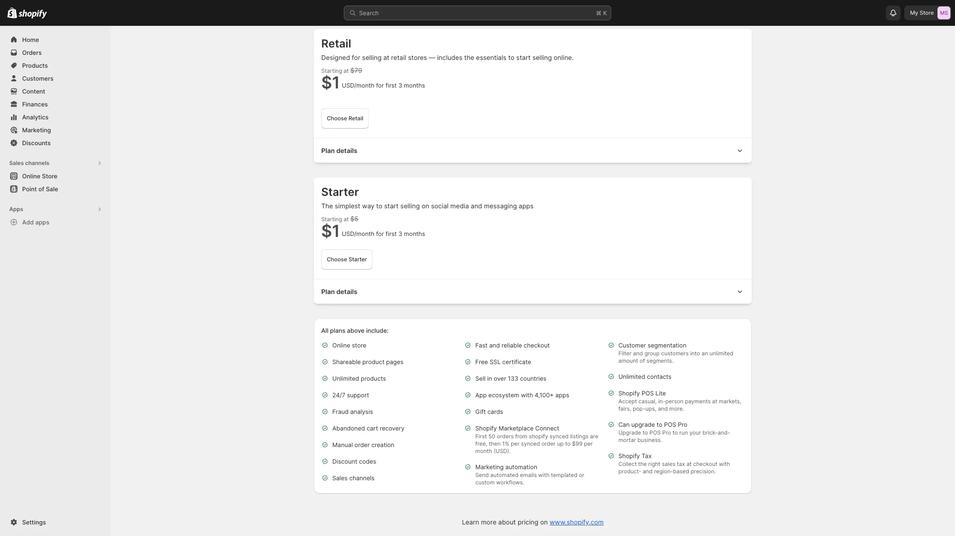Task type: vqa. For each thing, say whether or not it's contained in the screenshot.
attribution
no



Task type: locate. For each thing, give the bounding box(es) containing it.
2 plan details button from the top
[[314, 279, 752, 304]]

0 horizontal spatial checkout
[[524, 342, 550, 349]]

1 starting from the top
[[321, 67, 342, 74]]

choose starter link
[[321, 250, 373, 270]]

templated
[[551, 472, 578, 479]]

to inside retail designed for selling at retail stores — includes the essentials to start selling online.
[[509, 54, 515, 61]]

shopify inside shopify pos lite accept casual, in-person payments at markets, fairs, pop-ups, and more.
[[619, 390, 640, 397]]

synced down shopify on the right bottom of the page
[[521, 440, 540, 447]]

plan details button for selling
[[314, 138, 752, 163]]

1 plan details from the top
[[321, 146, 358, 154]]

marketplace
[[499, 425, 534, 432]]

apps right add
[[35, 219, 49, 226]]

starter
[[321, 185, 359, 199], [349, 256, 367, 263]]

1 vertical spatial checkout
[[694, 461, 718, 468]]

first inside starting at $5 $1 usd/month for first 3 months
[[386, 230, 397, 238]]

0 vertical spatial choose
[[327, 115, 347, 122]]

the right includes
[[465, 54, 475, 61]]

to inside shopify marketplace connect first 50 orders from shopify synced listings are free, then 1% per synced order up to $99 per month (usd).
[[566, 440, 571, 447]]

usd/month for starting at $5 $1 usd/month for first 3 months
[[342, 230, 375, 238]]

0 vertical spatial months
[[404, 82, 425, 89]]

gift
[[476, 408, 486, 416]]

starting down the
[[321, 216, 342, 223]]

0 vertical spatial store
[[920, 9, 934, 16]]

1%
[[503, 440, 510, 447]]

1 plan details button from the top
[[314, 138, 752, 163]]

—
[[429, 54, 436, 61]]

first inside starting at $79 $1 usd/month for first 3 months
[[386, 82, 397, 89]]

1 horizontal spatial sales channels
[[333, 475, 375, 482]]

customer segmentation filter and group customers into an unlimited amount of segments.
[[619, 342, 734, 364]]

1 vertical spatial for
[[376, 82, 384, 89]]

unlimited
[[619, 373, 646, 381], [333, 375, 359, 382]]

at inside starting at $5 $1 usd/month for first 3 months
[[344, 216, 349, 223]]

1 months from the top
[[404, 82, 425, 89]]

unlimited for unlimited contacts
[[619, 373, 646, 381]]

to right "way"
[[376, 202, 383, 210]]

plan
[[321, 146, 335, 154], [321, 288, 335, 295]]

3 down retail
[[399, 82, 403, 89]]

learn
[[462, 518, 479, 526]]

start right the essentials
[[517, 54, 531, 61]]

to down upgrade
[[643, 429, 648, 436]]

abandoned
[[333, 425, 365, 432]]

k
[[604, 9, 607, 17]]

0 horizontal spatial with
[[521, 392, 533, 399]]

1 horizontal spatial online
[[333, 342, 350, 349]]

selling left social
[[401, 202, 420, 210]]

0 vertical spatial sales channels
[[9, 160, 49, 167]]

1 horizontal spatial per
[[584, 440, 593, 447]]

channels down codes
[[349, 475, 375, 482]]

on
[[422, 202, 430, 210], [541, 518, 548, 526]]

add
[[22, 219, 34, 226]]

plan down the choose starter 'link'
[[321, 288, 335, 295]]

months inside starting at $5 $1 usd/month for first 3 months
[[404, 230, 425, 238]]

segmentation
[[648, 342, 687, 349]]

1 vertical spatial pro
[[663, 429, 672, 436]]

1 horizontal spatial sales
[[333, 475, 348, 482]]

start inside retail designed for selling at retail stores — includes the essentials to start selling online.
[[517, 54, 531, 61]]

store inside button
[[42, 173, 57, 180]]

months down stores
[[404, 82, 425, 89]]

details for selling
[[337, 146, 358, 154]]

starter up simplest
[[321, 185, 359, 199]]

pro left run on the bottom of page
[[663, 429, 672, 436]]

0 horizontal spatial of
[[38, 185, 44, 193]]

recovery
[[380, 425, 405, 432]]

marketing inside marketing automation send automated emails with templated or custom workflows.
[[476, 464, 504, 471]]

plan details down choose retail link
[[321, 146, 358, 154]]

1 vertical spatial plan details
[[321, 288, 358, 295]]

2 $1 from the top
[[321, 221, 340, 241]]

2 details from the top
[[337, 288, 358, 295]]

accept
[[619, 398, 637, 405]]

list
[[321, 0, 448, 7], [470, 0, 596, 7]]

of
[[38, 185, 44, 193], [640, 357, 645, 364]]

sales inside button
[[9, 160, 24, 167]]

1 vertical spatial the
[[639, 461, 647, 468]]

to inside starter the simplest way to start selling on social media and messaging apps
[[376, 202, 383, 210]]

customers
[[662, 350, 689, 357]]

0 vertical spatial the
[[465, 54, 475, 61]]

shopify up collect
[[619, 452, 640, 460]]

usd/month inside starting at $5 $1 usd/month for first 3 months
[[342, 230, 375, 238]]

2 3 from the top
[[399, 230, 403, 238]]

and-
[[718, 429, 731, 436]]

payments
[[686, 398, 711, 405]]

for for starting at $79 $1 usd/month for first 3 months
[[376, 82, 384, 89]]

1 vertical spatial $1
[[321, 221, 340, 241]]

1 vertical spatial sales
[[333, 475, 348, 482]]

3 down starter the simplest way to start selling on social media and messaging apps
[[399, 230, 403, 238]]

starting for starting at $5 $1 usd/month for first 3 months
[[321, 216, 342, 223]]

of left sale
[[38, 185, 44, 193]]

and down customer in the bottom of the page
[[634, 350, 643, 357]]

start right "way"
[[384, 202, 399, 210]]

up
[[557, 440, 564, 447]]

online up point
[[22, 173, 40, 180]]

0 vertical spatial checkout
[[524, 342, 550, 349]]

fraud analysis
[[333, 408, 373, 416]]

online for online store
[[22, 173, 40, 180]]

are
[[590, 433, 599, 440]]

plan details
[[321, 146, 358, 154], [321, 288, 358, 295]]

at left retail
[[384, 54, 390, 61]]

1 vertical spatial first
[[386, 230, 397, 238]]

0 vertical spatial usd/month
[[342, 82, 375, 89]]

at
[[384, 54, 390, 61], [344, 67, 349, 74], [344, 216, 349, 223], [713, 398, 718, 405], [687, 461, 692, 468]]

1 3 from the top
[[399, 82, 403, 89]]

checkout up precision.
[[694, 461, 718, 468]]

1 vertical spatial apps
[[35, 219, 49, 226]]

0 vertical spatial with
[[521, 392, 533, 399]]

0 vertical spatial plan details button
[[314, 138, 752, 163]]

apps
[[519, 202, 534, 210], [35, 219, 49, 226], [556, 392, 570, 399]]

store for online store
[[42, 173, 57, 180]]

1 horizontal spatial on
[[541, 518, 548, 526]]

1 vertical spatial months
[[404, 230, 425, 238]]

0 vertical spatial details
[[337, 146, 358, 154]]

2 plan from the top
[[321, 288, 335, 295]]

2 months from the top
[[404, 230, 425, 238]]

selling left the online.
[[533, 54, 552, 61]]

store right my
[[920, 9, 934, 16]]

months
[[404, 82, 425, 89], [404, 230, 425, 238]]

and right media
[[471, 202, 482, 210]]

sales channels down discount codes
[[333, 475, 375, 482]]

4,100+
[[535, 392, 554, 399]]

2 horizontal spatial with
[[719, 461, 731, 468]]

above
[[347, 327, 365, 334]]

and down right
[[643, 468, 653, 475]]

with right emails
[[539, 472, 550, 479]]

0 vertical spatial pos
[[642, 390, 654, 397]]

usd/month down $5
[[342, 230, 375, 238]]

shopify up accept
[[619, 390, 640, 397]]

1 usd/month from the top
[[342, 82, 375, 89]]

discounts
[[22, 139, 51, 147]]

sales channels inside button
[[9, 160, 49, 167]]

choose retail
[[327, 115, 364, 122]]

1 vertical spatial with
[[719, 461, 731, 468]]

unlimited down amount
[[619, 373, 646, 381]]

at right the tax
[[687, 461, 692, 468]]

2 first from the top
[[386, 230, 397, 238]]

www.shopify.com
[[550, 518, 604, 526]]

starter down starting at $5 $1 usd/month for first 3 months
[[349, 256, 367, 263]]

usd/month
[[342, 82, 375, 89], [342, 230, 375, 238]]

1 horizontal spatial of
[[640, 357, 645, 364]]

channels inside button
[[25, 160, 49, 167]]

0 vertical spatial plan details
[[321, 146, 358, 154]]

for
[[352, 54, 361, 61], [376, 82, 384, 89], [376, 230, 384, 238]]

unlimited down shareable at the left of the page
[[333, 375, 359, 382]]

$1 down the designed
[[321, 72, 340, 93]]

plan details button for $1
[[314, 279, 752, 304]]

at left $5
[[344, 216, 349, 223]]

all plans above include:
[[321, 327, 389, 334]]

app
[[476, 392, 487, 399]]

of inside customer segmentation filter and group customers into an unlimited amount of segments.
[[640, 357, 645, 364]]

1 vertical spatial start
[[384, 202, 399, 210]]

shopify for shopify tax
[[619, 452, 640, 460]]

channels
[[25, 160, 49, 167], [349, 475, 375, 482]]

0 vertical spatial pro
[[678, 421, 688, 429]]

retail up the designed
[[321, 37, 352, 50]]

for inside starting at $79 $1 usd/month for first 3 months
[[376, 82, 384, 89]]

apps right 4,100+
[[556, 392, 570, 399]]

1 horizontal spatial checkout
[[694, 461, 718, 468]]

1 horizontal spatial selling
[[401, 202, 420, 210]]

usd/month down the $79
[[342, 82, 375, 89]]

1 vertical spatial shopify
[[476, 425, 497, 432]]

orders link
[[6, 46, 105, 59]]

$1 for starting at $79 $1 usd/month for first 3 months
[[321, 72, 340, 93]]

details down choose retail link
[[337, 146, 358, 154]]

1 per from the left
[[511, 440, 520, 447]]

start inside starter the simplest way to start selling on social media and messaging apps
[[384, 202, 399, 210]]

1 vertical spatial choose
[[327, 256, 347, 263]]

3 for starting at $5 $1 usd/month for first 3 months
[[399, 230, 403, 238]]

choose inside choose retail link
[[327, 115, 347, 122]]

shopify inside shopify marketplace connect first 50 orders from shopify synced listings are free, then 1% per synced order up to $99 per month (usd).
[[476, 425, 497, 432]]

and down in-
[[658, 405, 668, 412]]

finances link
[[6, 98, 105, 111]]

choose inside the choose starter 'link'
[[327, 256, 347, 263]]

0 horizontal spatial store
[[42, 173, 57, 180]]

0 vertical spatial 3
[[399, 82, 403, 89]]

1 horizontal spatial unlimited
[[619, 373, 646, 381]]

1 vertical spatial starting
[[321, 216, 342, 223]]

lite
[[656, 390, 666, 397]]

2 starting from the top
[[321, 216, 342, 223]]

0 horizontal spatial per
[[511, 440, 520, 447]]

1 vertical spatial starter
[[349, 256, 367, 263]]

pos down "more."
[[664, 421, 677, 429]]

details for $1
[[337, 288, 358, 295]]

on left social
[[422, 202, 430, 210]]

first for starting at $79 $1 usd/month for first 3 months
[[386, 82, 397, 89]]

0 vertical spatial on
[[422, 202, 430, 210]]

simplest
[[335, 202, 361, 210]]

2 usd/month from the top
[[342, 230, 375, 238]]

1 plan from the top
[[321, 146, 335, 154]]

starting for starting at $79 $1 usd/month for first 3 months
[[321, 67, 342, 74]]

my store image
[[938, 6, 951, 19]]

0 vertical spatial apps
[[519, 202, 534, 210]]

1 horizontal spatial start
[[517, 54, 531, 61]]

1 horizontal spatial synced
[[550, 433, 569, 440]]

with down the and-
[[719, 461, 731, 468]]

1 vertical spatial store
[[42, 173, 57, 180]]

sales down discount
[[333, 475, 348, 482]]

selling
[[362, 54, 382, 61], [533, 54, 552, 61], [401, 202, 420, 210]]

plan details down the choose starter 'link'
[[321, 288, 358, 295]]

order left up
[[542, 440, 556, 447]]

0 vertical spatial plan
[[321, 146, 335, 154]]

0 vertical spatial starting
[[321, 67, 342, 74]]

and
[[471, 202, 482, 210], [490, 342, 500, 349], [634, 350, 643, 357], [658, 405, 668, 412], [643, 468, 653, 475]]

from
[[516, 433, 528, 440]]

3 inside starting at $79 $1 usd/month for first 3 months
[[399, 82, 403, 89]]

to right the essentials
[[509, 54, 515, 61]]

1 vertical spatial sales channels
[[333, 475, 375, 482]]

upgrade
[[632, 421, 655, 429]]

months for starting at $79 $1 usd/month for first 3 months
[[404, 82, 425, 89]]

0 vertical spatial starter
[[321, 185, 359, 199]]

2 vertical spatial with
[[539, 472, 550, 479]]

home link
[[6, 33, 105, 46]]

of down group
[[640, 357, 645, 364]]

1 choose from the top
[[327, 115, 347, 122]]

usd/month inside starting at $79 $1 usd/month for first 3 months
[[342, 82, 375, 89]]

with left 4,100+
[[521, 392, 533, 399]]

over
[[494, 375, 507, 382]]

at inside retail designed for selling at retail stores — includes the essentials to start selling online.
[[384, 54, 390, 61]]

months down starter the simplest way to start selling on social media and messaging apps
[[404, 230, 425, 238]]

customers link
[[6, 72, 105, 85]]

0 vertical spatial marketing
[[22, 126, 51, 134]]

shopify for shopify pos lite
[[619, 390, 640, 397]]

plan down choose retail link
[[321, 146, 335, 154]]

per down are
[[584, 440, 593, 447]]

for inside starting at $5 $1 usd/month for first 3 months
[[376, 230, 384, 238]]

0 vertical spatial retail
[[321, 37, 352, 50]]

designed
[[321, 54, 350, 61]]

channels up online store
[[25, 160, 49, 167]]

0 vertical spatial for
[[352, 54, 361, 61]]

selling up the $79
[[362, 54, 382, 61]]

2 plan details from the top
[[321, 288, 358, 295]]

0 horizontal spatial sales
[[9, 160, 24, 167]]

products
[[22, 62, 48, 69]]

then
[[489, 440, 501, 447]]

0 horizontal spatial start
[[384, 202, 399, 210]]

store
[[920, 9, 934, 16], [42, 173, 57, 180]]

$1 inside starting at $79 $1 usd/month for first 3 months
[[321, 72, 340, 93]]

segments.
[[647, 357, 674, 364]]

1 list from the left
[[321, 0, 448, 7]]

pro up run on the bottom of page
[[678, 421, 688, 429]]

0 horizontal spatial marketing
[[22, 126, 51, 134]]

shopify inside shopify tax collect the right sales tax at checkout with product- and region-based precision.
[[619, 452, 640, 460]]

1 vertical spatial details
[[337, 288, 358, 295]]

1 details from the top
[[337, 146, 358, 154]]

with inside shopify tax collect the right sales tax at checkout with product- and region-based precision.
[[719, 461, 731, 468]]

first for starting at $5 $1 usd/month for first 3 months
[[386, 230, 397, 238]]

shopify marketplace connect first 50 orders from shopify synced listings are free, then 1% per synced order up to $99 per month (usd).
[[476, 425, 599, 455]]

marketing link
[[6, 124, 105, 137]]

marketing up 'send'
[[476, 464, 504, 471]]

at left markets,
[[713, 398, 718, 405]]

pos up casual,
[[642, 390, 654, 397]]

at inside shopify tax collect the right sales tax at checkout with product- and region-based precision.
[[687, 461, 692, 468]]

1 vertical spatial 3
[[399, 230, 403, 238]]

1 horizontal spatial pro
[[678, 421, 688, 429]]

unlimited contacts
[[619, 373, 672, 381]]

checkout right reliable
[[524, 342, 550, 349]]

0 vertical spatial $1
[[321, 72, 340, 93]]

$1 down the
[[321, 221, 340, 241]]

per right 1%
[[511, 440, 520, 447]]

2 vertical spatial for
[[376, 230, 384, 238]]

0 vertical spatial channels
[[25, 160, 49, 167]]

choose for choose starter
[[327, 256, 347, 263]]

shopify tax collect the right sales tax at checkout with product- and region-based precision.
[[619, 452, 731, 475]]

$1 inside starting at $5 $1 usd/month for first 3 months
[[321, 221, 340, 241]]

for inside retail designed for selling at retail stores — includes the essentials to start selling online.
[[352, 54, 361, 61]]

choose for choose retail
[[327, 115, 347, 122]]

synced up up
[[550, 433, 569, 440]]

starting inside starting at $5 $1 usd/month for first 3 months
[[321, 216, 342, 223]]

sales channels
[[9, 160, 49, 167], [333, 475, 375, 482]]

on right pricing
[[541, 518, 548, 526]]

online inside button
[[22, 173, 40, 180]]

and inside shopify tax collect the right sales tax at checkout with product- and region-based precision.
[[643, 468, 653, 475]]

0 horizontal spatial the
[[465, 54, 475, 61]]

1 horizontal spatial marketing
[[476, 464, 504, 471]]

1 horizontal spatial store
[[920, 9, 934, 16]]

media
[[451, 202, 469, 210]]

to right up
[[566, 440, 571, 447]]

1 vertical spatial marketing
[[476, 464, 504, 471]]

3 inside starting at $5 $1 usd/month for first 3 months
[[399, 230, 403, 238]]

shopify pos lite accept casual, in-person payments at markets, fairs, pop-ups, and more.
[[619, 390, 742, 412]]

0 vertical spatial of
[[38, 185, 44, 193]]

first
[[386, 82, 397, 89], [386, 230, 397, 238]]

0 vertical spatial synced
[[550, 433, 569, 440]]

1 horizontal spatial channels
[[349, 475, 375, 482]]

sales channels button
[[6, 157, 105, 170]]

sales
[[662, 461, 676, 468]]

to left run on the bottom of page
[[673, 429, 678, 436]]

store up sale
[[42, 173, 57, 180]]

retail down starting at $79 $1 usd/month for first 3 months
[[349, 115, 364, 122]]

social
[[431, 202, 449, 210]]

at left the $79
[[344, 67, 349, 74]]

free ssl certificate
[[476, 358, 532, 366]]

for for starting at $5 $1 usd/month for first 3 months
[[376, 230, 384, 238]]

retail
[[321, 37, 352, 50], [349, 115, 364, 122]]

1 vertical spatial usd/month
[[342, 230, 375, 238]]

starting inside starting at $79 $1 usd/month for first 3 months
[[321, 67, 342, 74]]

0 horizontal spatial on
[[422, 202, 430, 210]]

shopify up first
[[476, 425, 497, 432]]

details down the choose starter 'link'
[[337, 288, 358, 295]]

1 $1 from the top
[[321, 72, 340, 93]]

1 vertical spatial of
[[640, 357, 645, 364]]

0 vertical spatial online
[[22, 173, 40, 180]]

$1 for starting at $5 $1 usd/month for first 3 months
[[321, 221, 340, 241]]

order up codes
[[355, 441, 370, 449]]

precision.
[[691, 468, 716, 475]]

1 horizontal spatial the
[[639, 461, 647, 468]]

sales channels up online store
[[9, 160, 49, 167]]

1 horizontal spatial apps
[[519, 202, 534, 210]]

the down tax
[[639, 461, 647, 468]]

marketing up discounts
[[22, 126, 51, 134]]

1 horizontal spatial list
[[470, 0, 596, 7]]

creation
[[372, 441, 395, 449]]

2 vertical spatial shopify
[[619, 452, 640, 460]]

1 horizontal spatial with
[[539, 472, 550, 479]]

starting down the designed
[[321, 67, 342, 74]]

online store
[[22, 173, 57, 180]]

1 first from the top
[[386, 82, 397, 89]]

pos up "business."
[[650, 429, 661, 436]]

1 horizontal spatial order
[[542, 440, 556, 447]]

details
[[337, 146, 358, 154], [337, 288, 358, 295]]

2 choose from the top
[[327, 256, 347, 263]]

months inside starting at $79 $1 usd/month for first 3 months
[[404, 82, 425, 89]]

1 vertical spatial plan
[[321, 288, 335, 295]]

1 vertical spatial plan details button
[[314, 279, 752, 304]]

1 vertical spatial online
[[333, 342, 350, 349]]

0 horizontal spatial unlimited
[[333, 375, 359, 382]]

sales up online store
[[9, 160, 24, 167]]

online down plans at the bottom of the page
[[333, 342, 350, 349]]

to right upgrade
[[657, 421, 663, 429]]

sell in over 133 countries
[[476, 375, 547, 382]]

apps right messaging
[[519, 202, 534, 210]]

reliable
[[502, 342, 522, 349]]

learn more about pricing on www.shopify.com
[[462, 518, 604, 526]]

2 vertical spatial apps
[[556, 392, 570, 399]]



Task type: describe. For each thing, give the bounding box(es) containing it.
automated
[[491, 472, 519, 479]]

pos inside shopify pos lite accept casual, in-person payments at markets, fairs, pop-ups, and more.
[[642, 390, 654, 397]]

in
[[488, 375, 492, 382]]

ups,
[[646, 405, 657, 412]]

stores
[[408, 54, 427, 61]]

the
[[321, 202, 333, 210]]

cards
[[488, 408, 504, 416]]

fast
[[476, 342, 488, 349]]

1 vertical spatial channels
[[349, 475, 375, 482]]

point of sale button
[[0, 183, 111, 196]]

the inside retail designed for selling at retail stores — includes the essentials to start selling online.
[[465, 54, 475, 61]]

shopify image
[[7, 7, 17, 18]]

online store button
[[0, 170, 111, 183]]

retail
[[391, 54, 407, 61]]

0 horizontal spatial order
[[355, 441, 370, 449]]

unlimited for unlimited products
[[333, 375, 359, 382]]

plan for selling
[[321, 146, 335, 154]]

and inside starter the simplest way to start selling on social media and messaging apps
[[471, 202, 482, 210]]

with inside marketing automation send automated emails with templated or custom workflows.
[[539, 472, 550, 479]]

at inside shopify pos lite accept casual, in-person payments at markets, fairs, pop-ups, and more.
[[713, 398, 718, 405]]

1 vertical spatial retail
[[349, 115, 364, 122]]

can
[[619, 421, 630, 429]]

133
[[508, 375, 519, 382]]

listings
[[571, 433, 589, 440]]

on inside starter the simplest way to start selling on social media and messaging apps
[[422, 202, 430, 210]]

shopify for shopify marketplace connect
[[476, 425, 497, 432]]

collect
[[619, 461, 637, 468]]

apps button
[[6, 203, 105, 216]]

at inside starting at $79 $1 usd/month for first 3 months
[[344, 67, 349, 74]]

more.
[[670, 405, 685, 412]]

countries
[[520, 375, 547, 382]]

$5
[[351, 215, 359, 223]]

include:
[[366, 327, 389, 334]]

ecosystem
[[489, 392, 520, 399]]

product-
[[619, 468, 642, 475]]

selling inside starter the simplest way to start selling on social media and messaging apps
[[401, 202, 420, 210]]

connect
[[536, 425, 560, 432]]

way
[[362, 202, 375, 210]]

discounts link
[[6, 137, 105, 149]]

1 vertical spatial on
[[541, 518, 548, 526]]

into
[[691, 350, 701, 357]]

orders
[[497, 433, 514, 440]]

starter inside the choose starter 'link'
[[349, 256, 367, 263]]

plan for $1
[[321, 288, 335, 295]]

or
[[579, 472, 585, 479]]

add apps
[[22, 219, 49, 226]]

can upgrade to pos pro upgrade to pos pro to run your brick-and- mortar business.
[[619, 421, 731, 444]]

⌘ k
[[596, 9, 607, 17]]

pages
[[386, 358, 404, 366]]

and right fast
[[490, 342, 500, 349]]

essentials
[[476, 54, 507, 61]]

2 list from the left
[[470, 0, 596, 7]]

custom
[[476, 479, 495, 486]]

point
[[22, 185, 37, 193]]

24/7
[[333, 392, 346, 399]]

run
[[680, 429, 688, 436]]

amount
[[619, 357, 639, 364]]

content link
[[6, 85, 105, 98]]

choose starter
[[327, 256, 367, 263]]

months for starting at $5 $1 usd/month for first 3 months
[[404, 230, 425, 238]]

apps inside "button"
[[35, 219, 49, 226]]

⌘
[[596, 9, 602, 17]]

and inside customer segmentation filter and group customers into an unlimited amount of segments.
[[634, 350, 643, 357]]

store for my store
[[920, 9, 934, 16]]

finances
[[22, 101, 48, 108]]

shopify image
[[19, 10, 47, 19]]

in-
[[659, 398, 666, 405]]

point of sale link
[[6, 183, 105, 196]]

online for online store
[[333, 342, 350, 349]]

3 for starting at $79 $1 usd/month for first 3 months
[[399, 82, 403, 89]]

online.
[[554, 54, 574, 61]]

marketing for marketing automation send automated emails with templated or custom workflows.
[[476, 464, 504, 471]]

order inside shopify marketplace connect first 50 orders from shopify synced listings are free, then 1% per synced order up to $99 per month (usd).
[[542, 440, 556, 447]]

$99
[[572, 440, 583, 447]]

cart
[[367, 425, 378, 432]]

shareable
[[333, 358, 361, 366]]

plan details for selling
[[321, 146, 358, 154]]

an
[[702, 350, 708, 357]]

contacts
[[647, 373, 672, 381]]

about
[[499, 518, 516, 526]]

discount codes
[[333, 458, 376, 465]]

and inside shopify pos lite accept casual, in-person payments at markets, fairs, pop-ups, and more.
[[658, 405, 668, 412]]

automation
[[506, 464, 538, 471]]

abandoned cart recovery
[[333, 425, 405, 432]]

0 horizontal spatial pro
[[663, 429, 672, 436]]

0 horizontal spatial selling
[[362, 54, 382, 61]]

workflows.
[[497, 479, 525, 486]]

settings link
[[6, 516, 105, 529]]

24/7 support
[[333, 392, 369, 399]]

1 vertical spatial pos
[[664, 421, 677, 429]]

search
[[359, 9, 379, 17]]

2 horizontal spatial apps
[[556, 392, 570, 399]]

month
[[476, 448, 492, 455]]

checkout inside shopify tax collect the right sales tax at checkout with product- and region-based precision.
[[694, 461, 718, 468]]

fairs,
[[619, 405, 632, 412]]

2 vertical spatial pos
[[650, 429, 661, 436]]

pop-
[[633, 405, 646, 412]]

(usd).
[[494, 448, 511, 455]]

right
[[649, 461, 661, 468]]

customers
[[22, 75, 53, 82]]

2 horizontal spatial selling
[[533, 54, 552, 61]]

home
[[22, 36, 39, 43]]

add apps button
[[6, 216, 105, 229]]

point of sale
[[22, 185, 58, 193]]

plan details for $1
[[321, 288, 358, 295]]

marketing for marketing
[[22, 126, 51, 134]]

gift cards
[[476, 408, 504, 416]]

customer
[[619, 342, 646, 349]]

usd/month for starting at $79 $1 usd/month for first 3 months
[[342, 82, 375, 89]]

plans
[[330, 327, 346, 334]]

filter
[[619, 350, 632, 357]]

analytics link
[[6, 111, 105, 124]]

0 horizontal spatial synced
[[521, 440, 540, 447]]

of inside button
[[38, 185, 44, 193]]

analysis
[[351, 408, 373, 416]]

ssl
[[490, 358, 501, 366]]

product
[[363, 358, 385, 366]]

sell
[[476, 375, 486, 382]]

retail inside retail designed for selling at retail stores — includes the essentials to start selling online.
[[321, 37, 352, 50]]

manual
[[333, 441, 353, 449]]

apps inside starter the simplest way to start selling on social media and messaging apps
[[519, 202, 534, 210]]

first
[[476, 433, 487, 440]]

2 per from the left
[[584, 440, 593, 447]]

markets,
[[719, 398, 742, 405]]

unlimited products
[[333, 375, 386, 382]]

starter inside starter the simplest way to start selling on social media and messaging apps
[[321, 185, 359, 199]]

choose retail link
[[321, 108, 369, 129]]

the inside shopify tax collect the right sales tax at checkout with product- and region-based precision.
[[639, 461, 647, 468]]

more
[[481, 518, 497, 526]]

tax
[[642, 452, 652, 460]]



